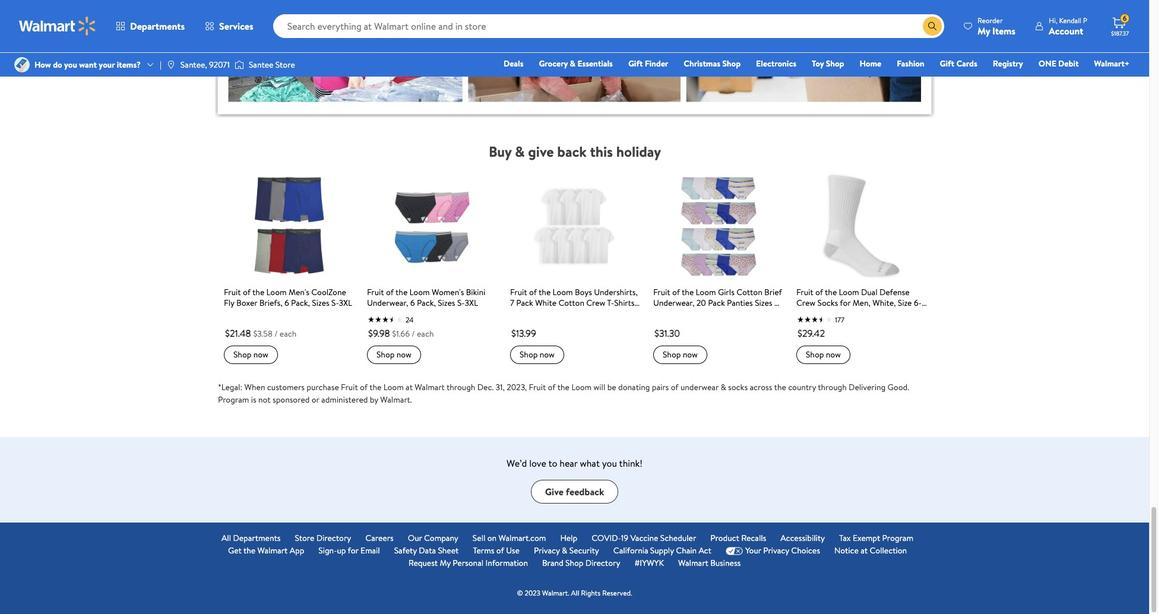 Task type: locate. For each thing, give the bounding box(es) containing it.
directory up sign-
[[316, 532, 351, 544]]

product
[[711, 532, 740, 544]]

1 horizontal spatial you
[[602, 457, 617, 470]]

 image right 92071
[[235, 59, 244, 71]]

my down sheet at bottom
[[440, 557, 451, 569]]

& right grocery at left
[[570, 58, 576, 70]]

|
[[160, 59, 162, 71]]

store
[[276, 59, 295, 71], [295, 532, 314, 544]]

vaccine
[[631, 532, 659, 544]]

hi, kendall p account
[[1049, 15, 1088, 37]]

1 horizontal spatial  image
[[235, 59, 244, 71]]

we'd love to hear what you think!
[[507, 457, 643, 470]]

0 vertical spatial my
[[978, 24, 991, 37]]

1 vertical spatial all
[[571, 588, 579, 598]]

&
[[570, 58, 576, 70], [562, 545, 568, 557]]

0 horizontal spatial directory
[[316, 532, 351, 544]]

data
[[419, 545, 436, 557]]

1 vertical spatial directory
[[586, 557, 620, 569]]

your
[[746, 545, 762, 557]]

& for privacy
[[562, 545, 568, 557]]

notice
[[835, 545, 859, 557]]

gift inside gift finder link
[[628, 58, 643, 70]]

privacy right your
[[764, 545, 790, 557]]

chain
[[676, 545, 697, 557]]

tax exempt program get the walmart app
[[228, 532, 914, 557]]

covid-19 vaccine scheduler link
[[592, 532, 696, 545]]

use
[[506, 545, 520, 557]]

19
[[621, 532, 629, 544]]

0 vertical spatial walmart
[[258, 545, 288, 557]]

1 horizontal spatial departments
[[233, 532, 281, 544]]

my left the items
[[978, 24, 991, 37]]

privacy up brand at the bottom of page
[[534, 545, 560, 557]]

want
[[79, 59, 97, 71]]

terms of use link
[[473, 545, 520, 557]]

1 gift from the left
[[628, 58, 643, 70]]

gift left finder
[[628, 58, 643, 70]]

santee, 92071
[[181, 59, 230, 71]]

0 horizontal spatial departments
[[130, 20, 185, 33]]

1 horizontal spatial shop
[[723, 58, 741, 70]]

business
[[711, 557, 741, 569]]

careers
[[366, 532, 394, 544]]

0 horizontal spatial  image
[[14, 57, 30, 72]]

1 vertical spatial store
[[295, 532, 314, 544]]

california supply chain act link
[[614, 545, 712, 557]]

all left rights
[[571, 588, 579, 598]]

brand shop directory
[[542, 557, 620, 569]]

privacy inside 'link'
[[534, 545, 560, 557]]

1 horizontal spatial &
[[570, 58, 576, 70]]

92071
[[209, 59, 230, 71]]

departments button
[[106, 12, 195, 40]]

gift for gift finder
[[628, 58, 643, 70]]

help link
[[560, 532, 578, 545]]

& inside grocery & essentials link
[[570, 58, 576, 70]]

shop for brand
[[566, 557, 584, 569]]

0 horizontal spatial my
[[440, 557, 451, 569]]

1 vertical spatial departments
[[233, 532, 281, 544]]

safety data sheet link
[[394, 545, 459, 557]]

shop right christmas
[[723, 58, 741, 70]]

tax
[[839, 532, 851, 544]]

2 privacy from the left
[[764, 545, 790, 557]]

notice at collection link
[[835, 545, 907, 557]]

0 horizontal spatial walmart
[[258, 545, 288, 557]]

 image for santee store
[[235, 59, 244, 71]]

home link
[[855, 57, 887, 70]]

6 $187.37
[[1112, 13, 1129, 37]]

registry link
[[988, 57, 1029, 70]]

 image
[[166, 60, 176, 70]]

christmas
[[684, 58, 721, 70]]

0 vertical spatial all
[[222, 532, 231, 544]]

#iywyk
[[635, 557, 664, 569]]

gift cards
[[940, 58, 978, 70]]

0 horizontal spatial privacy
[[534, 545, 560, 557]]

you right do
[[64, 59, 77, 71]]

1 vertical spatial walmart
[[678, 557, 709, 569]]

grocery
[[539, 58, 568, 70]]

product recalls
[[711, 532, 767, 544]]

walmart down chain
[[678, 557, 709, 569]]

1 vertical spatial my
[[440, 557, 451, 569]]

2023
[[525, 588, 541, 598]]

1 horizontal spatial my
[[978, 24, 991, 37]]

personal
[[453, 557, 484, 569]]

all
[[222, 532, 231, 544], [571, 588, 579, 598]]

safety
[[394, 545, 417, 557]]

& down help
[[562, 545, 568, 557]]

walmart right 'the'
[[258, 545, 288, 557]]

security
[[570, 545, 599, 557]]

the
[[244, 545, 256, 557]]

0 horizontal spatial all
[[222, 532, 231, 544]]

california
[[614, 545, 648, 557]]

privacy & security link
[[534, 545, 599, 557]]

reserved.
[[602, 588, 632, 598]]

2 gift from the left
[[940, 58, 955, 70]]

store directory link
[[295, 532, 351, 545]]

you
[[64, 59, 77, 71], [602, 457, 617, 470]]

all up "get"
[[222, 532, 231, 544]]

Search search field
[[273, 14, 945, 38]]

p
[[1084, 15, 1088, 25]]

2 horizontal spatial shop
[[826, 58, 844, 70]]

store up app
[[295, 532, 314, 544]]

scheduler
[[661, 532, 696, 544]]

product recalls link
[[711, 532, 767, 545]]

departments up 'the'
[[233, 532, 281, 544]]

gift for gift cards
[[940, 58, 955, 70]]

accessibility link
[[781, 532, 825, 545]]

sell on walmart.com
[[473, 532, 546, 544]]

 image for how do you want your items?
[[14, 57, 30, 72]]

services
[[219, 20, 253, 33]]

gift cards link
[[935, 57, 983, 70]]

hi,
[[1049, 15, 1058, 25]]

shop right toy
[[826, 58, 844, 70]]

shop down privacy & security
[[566, 557, 584, 569]]

©
[[517, 588, 523, 598]]

my inside "notice at collection request my personal information"
[[440, 557, 451, 569]]

0 horizontal spatial gift
[[628, 58, 643, 70]]

gift finder link
[[623, 57, 674, 70]]

give feedback button
[[531, 480, 619, 504]]

1 vertical spatial you
[[602, 457, 617, 470]]

santee,
[[181, 59, 207, 71]]

reorder
[[978, 15, 1003, 25]]

think!
[[619, 457, 643, 470]]

0 vertical spatial departments
[[130, 20, 185, 33]]

0 vertical spatial &
[[570, 58, 576, 70]]

california supply chain act
[[614, 545, 712, 557]]

supply
[[650, 545, 674, 557]]

our company link
[[408, 532, 459, 545]]

1 privacy from the left
[[534, 545, 560, 557]]

get
[[228, 545, 242, 557]]

fashion link
[[892, 57, 930, 70]]

email
[[361, 545, 380, 557]]

information
[[486, 557, 528, 569]]

& inside privacy & security 'link'
[[562, 545, 568, 557]]

gift inside gift cards link
[[940, 58, 955, 70]]

directory down security
[[586, 557, 620, 569]]

 image left how
[[14, 57, 30, 72]]

 image
[[14, 57, 30, 72], [235, 59, 244, 71]]

1 horizontal spatial all
[[571, 588, 579, 598]]

0 vertical spatial you
[[64, 59, 77, 71]]

departments up |
[[130, 20, 185, 33]]

0 horizontal spatial you
[[64, 59, 77, 71]]

store right santee
[[276, 59, 295, 71]]

sign-
[[319, 545, 337, 557]]

santee store
[[249, 59, 295, 71]]

grocery & essentials link
[[534, 57, 618, 70]]

up
[[337, 545, 346, 557]]

1 vertical spatial &
[[562, 545, 568, 557]]

1 horizontal spatial privacy
[[764, 545, 790, 557]]

0 horizontal spatial shop
[[566, 557, 584, 569]]

walmart image
[[19, 17, 96, 36]]

debit
[[1059, 58, 1079, 70]]

walmart business link
[[678, 557, 741, 570]]

shop for christmas
[[723, 58, 741, 70]]

1 horizontal spatial gift
[[940, 58, 955, 70]]

at
[[861, 545, 868, 557]]

walmart
[[258, 545, 288, 557], [678, 557, 709, 569]]

your privacy choices link
[[726, 545, 820, 557]]

all departments link
[[222, 532, 281, 545]]

1 horizontal spatial walmart
[[678, 557, 709, 569]]

gift left cards in the top right of the page
[[940, 58, 955, 70]]

0 horizontal spatial &
[[562, 545, 568, 557]]

you right the what
[[602, 457, 617, 470]]

directory
[[316, 532, 351, 544], [586, 557, 620, 569]]

0 vertical spatial store
[[276, 59, 295, 71]]



Task type: vqa. For each thing, say whether or not it's contained in the screenshot.
ONE Debit
yes



Task type: describe. For each thing, give the bounding box(es) containing it.
items?
[[117, 59, 141, 71]]

how
[[34, 59, 51, 71]]

we'd
[[507, 457, 527, 470]]

privacy choices icon image
[[726, 547, 743, 555]]

for
[[348, 545, 359, 557]]

departments inside popup button
[[130, 20, 185, 33]]

tax exempt program link
[[839, 532, 914, 545]]

sell on walmart.com link
[[473, 532, 546, 545]]

grocery & essentials
[[539, 58, 613, 70]]

safety data sheet
[[394, 545, 459, 557]]

all departments
[[222, 532, 281, 544]]

store inside store directory link
[[295, 532, 314, 544]]

christmas shop
[[684, 58, 741, 70]]

walmart+ link
[[1089, 57, 1135, 70]]

privacy & security
[[534, 545, 599, 557]]

exempt
[[853, 532, 881, 544]]

deals link
[[498, 57, 529, 70]]

careers link
[[366, 532, 394, 545]]

help
[[560, 532, 578, 544]]

sign-up for email link
[[319, 545, 380, 557]]

walmart.com
[[499, 532, 546, 544]]

walmart+
[[1095, 58, 1130, 70]]

items
[[993, 24, 1016, 37]]

#iywyk link
[[635, 557, 664, 570]]

notice at collection request my personal information
[[409, 545, 907, 569]]

& for grocery
[[570, 58, 576, 70]]

do
[[53, 59, 62, 71]]

app
[[290, 545, 304, 557]]

walmart business
[[678, 557, 741, 569]]

our company
[[408, 532, 459, 544]]

electronics link
[[751, 57, 802, 70]]

1 horizontal spatial directory
[[586, 557, 620, 569]]

feedback
[[566, 485, 604, 498]]

to
[[549, 457, 558, 470]]

deals
[[504, 58, 524, 70]]

of
[[497, 545, 504, 557]]

cards
[[957, 58, 978, 70]]

© 2023 walmart. all rights reserved.
[[517, 588, 632, 598]]

brand
[[542, 557, 564, 569]]

request my personal information link
[[409, 557, 528, 570]]

0 vertical spatial directory
[[316, 532, 351, 544]]

finder
[[645, 58, 669, 70]]

sell
[[473, 532, 486, 544]]

your
[[99, 59, 115, 71]]

give feedback
[[545, 485, 604, 498]]

our
[[408, 532, 422, 544]]

$187.37
[[1112, 29, 1129, 37]]

program
[[883, 532, 914, 544]]

services button
[[195, 12, 264, 40]]

terms of use
[[473, 545, 520, 557]]

electronics
[[756, 58, 797, 70]]

walmart inside tax exempt program get the walmart app
[[258, 545, 288, 557]]

terms
[[473, 545, 495, 557]]

gift finder
[[628, 58, 669, 70]]

sheet
[[438, 545, 459, 557]]

santee
[[249, 59, 274, 71]]

brand shop directory link
[[542, 557, 620, 570]]

reorder my items
[[978, 15, 1016, 37]]

6
[[1123, 13, 1127, 23]]

how do you want your items?
[[34, 59, 141, 71]]

choices
[[792, 545, 820, 557]]

sign-up for email
[[319, 545, 380, 557]]

what
[[580, 457, 600, 470]]

kendall
[[1060, 15, 1082, 25]]

my inside reorder my items
[[978, 24, 991, 37]]

request
[[409, 557, 438, 569]]

account
[[1049, 24, 1084, 37]]

walmart.
[[542, 588, 570, 598]]

all inside all departments link
[[222, 532, 231, 544]]

christmas shop link
[[679, 57, 746, 70]]

search icon image
[[928, 21, 938, 31]]

act
[[699, 545, 712, 557]]

hear
[[560, 457, 578, 470]]

fashion
[[897, 58, 925, 70]]

registry
[[993, 58, 1023, 70]]

recalls
[[742, 532, 767, 544]]

give
[[545, 485, 564, 498]]

Walmart Site-Wide search field
[[273, 14, 945, 38]]

one debit link
[[1034, 57, 1084, 70]]

shop for toy
[[826, 58, 844, 70]]

get the walmart app link
[[228, 545, 304, 557]]



